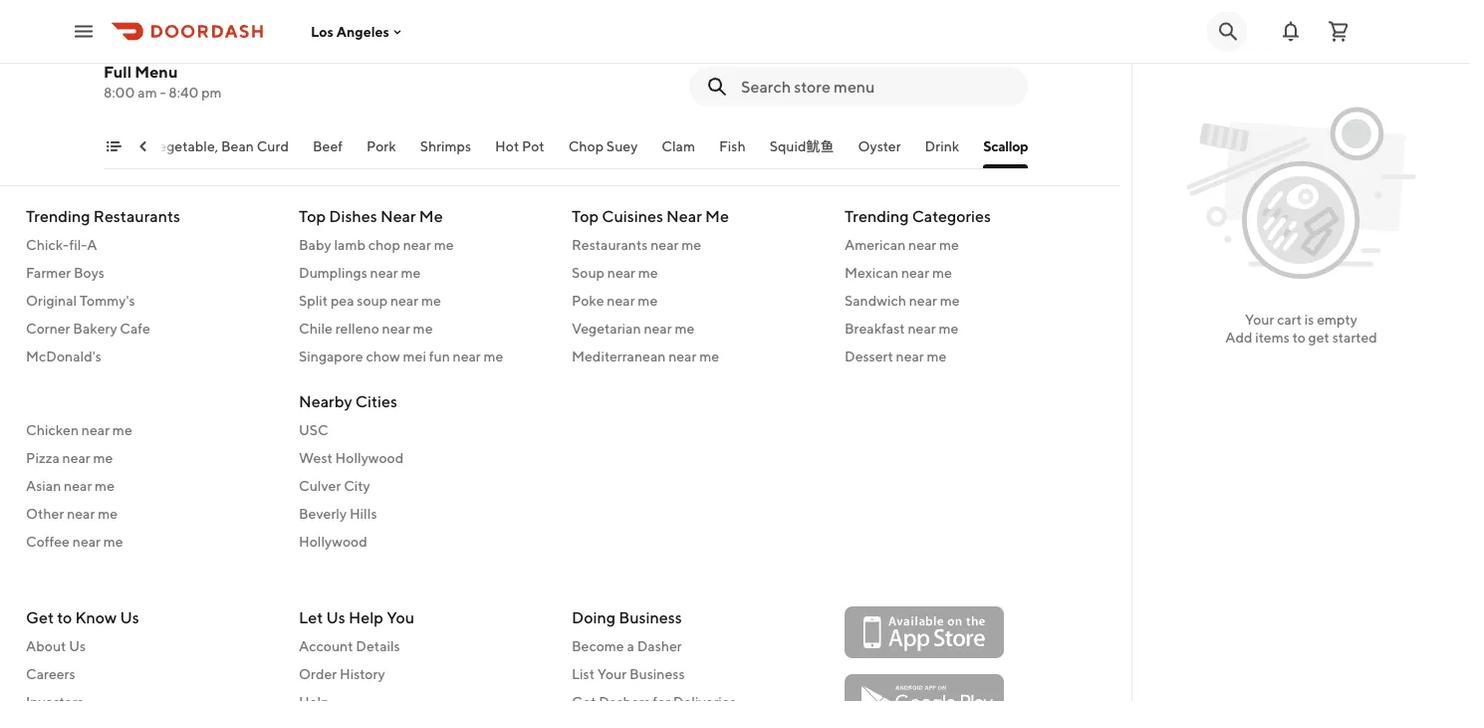 Task type: vqa. For each thing, say whether or not it's contained in the screenshot.
Total on the right bottom of page
no



Task type: describe. For each thing, give the bounding box(es) containing it.
a
[[627, 638, 634, 655]]

to inside your cart is empty add items to get started
[[1293, 329, 1306, 346]]

vegetarian near me
[[572, 320, 695, 337]]

menu
[[498, 71, 529, 85]]

soup near me
[[572, 264, 658, 281]]

baby
[[299, 237, 331, 253]]

hot pot button
[[495, 137, 545, 169]]

full
[[104, 63, 132, 82]]

beverly hills
[[299, 506, 377, 522]]

chop suey
[[568, 138, 638, 155]]

other near me link
[[26, 504, 275, 524]]

1 vertical spatial to
[[57, 609, 72, 628]]

1 vertical spatial business
[[629, 666, 685, 683]]

top for top cuisines near me
[[572, 207, 599, 226]]

account
[[299, 638, 353, 655]]

city
[[344, 478, 370, 494]]

fish
[[719, 138, 746, 155]]

get
[[1308, 329, 1330, 346]]

cities
[[355, 392, 397, 411]]

pork
[[367, 138, 396, 155]]

near up dumplings near me link on the left of page
[[403, 237, 431, 253]]

vegetable, bean curd button
[[150, 137, 289, 169]]

other
[[26, 506, 64, 522]]

near for dumplings near me
[[370, 264, 398, 281]]

let us help you
[[299, 609, 414, 628]]

dasher
[[637, 638, 682, 655]]

am
[[138, 85, 157, 101]]

squid鱿鱼 button
[[770, 137, 834, 169]]

near for other near me
[[67, 506, 95, 522]]

sandwich near me
[[845, 292, 960, 309]]

know
[[75, 609, 117, 628]]

by
[[616, 71, 630, 85]]

los angeles button
[[311, 23, 405, 40]]

chicken near me link
[[26, 420, 275, 440]]

chop suey button
[[568, 137, 638, 169]]

me for american near me
[[939, 237, 959, 253]]

full menu 8:00 am - 8:40 pm
[[104, 63, 222, 101]]

usc link
[[299, 420, 548, 440]]

near for restaurants near me
[[651, 237, 679, 253]]

american near me link
[[845, 235, 1094, 255]]

original
[[26, 292, 77, 309]]

near right fun
[[453, 348, 481, 365]]

is
[[1305, 311, 1314, 328]]

mei
[[403, 348, 426, 365]]

trending restaurants
[[26, 207, 180, 226]]

pea
[[331, 292, 354, 309]]

poke
[[572, 292, 604, 309]]

mexican near me link
[[845, 263, 1094, 283]]

oyster button
[[858, 137, 901, 169]]

american near me
[[845, 237, 959, 253]]

8:00
[[104, 85, 135, 101]]

mcdonald's link
[[26, 347, 275, 367]]

-
[[160, 85, 166, 101]]

me for vegetarian near me
[[675, 320, 695, 337]]

clam button
[[662, 137, 695, 169]]

1 horizontal spatial restaurants
[[572, 237, 648, 253]]

baby lamb chop near me
[[299, 237, 454, 253]]

me for asian near me
[[95, 478, 115, 494]]

near for mediterranean near me
[[669, 348, 697, 365]]

corner bakery cafe link
[[26, 319, 275, 339]]

soup
[[572, 264, 605, 281]]

on
[[458, 71, 472, 85]]

near for poke near me
[[607, 292, 635, 309]]

0 vertical spatial hollywood
[[335, 450, 404, 466]]

west
[[299, 450, 333, 466]]

original tommy's
[[26, 292, 135, 309]]

cart
[[1277, 311, 1302, 328]]

me down dumplings near me link on the left of page
[[421, 292, 441, 309]]

me for restaurants near me
[[681, 237, 701, 253]]

chile
[[299, 320, 333, 337]]

doing business
[[572, 609, 682, 628]]

near for vegetarian near me
[[644, 320, 672, 337]]

dessert
[[845, 348, 893, 365]]

coffee
[[26, 533, 70, 550]]

0 items, open order cart image
[[1327, 19, 1351, 43]]

trending for trending restaurants
[[26, 207, 90, 226]]

near for dishes
[[380, 207, 416, 226]]

dishes
[[329, 207, 377, 226]]

farmer boys
[[26, 264, 104, 281]]

cafe
[[120, 320, 150, 337]]

beef
[[313, 138, 343, 155]]

get
[[26, 609, 54, 628]]

near for pizza near me
[[62, 450, 90, 466]]

clam
[[662, 138, 695, 155]]

chicken near me
[[26, 422, 132, 438]]

american
[[845, 237, 906, 253]]

near for soup near me
[[607, 264, 635, 281]]

a
[[87, 237, 97, 253]]

mexican near me
[[845, 264, 952, 281]]

add
[[1225, 329, 1253, 346]]

vegetarian
[[572, 320, 641, 337]]

mediterranean near me link
[[572, 347, 821, 367]]

me for sandwich near me
[[940, 292, 960, 309]]

pizza near me
[[26, 450, 113, 466]]

1 vertical spatial hollywood
[[299, 533, 367, 550]]

split pea soup near me link
[[299, 291, 548, 311]]

vegetable, bean curd
[[150, 138, 289, 155]]

0 vertical spatial business
[[619, 609, 682, 628]]

me for poke near me
[[638, 292, 658, 309]]

split
[[299, 292, 328, 309]]

top cuisines near me
[[572, 207, 729, 226]]

about
[[26, 638, 66, 655]]

soup near me link
[[572, 263, 821, 283]]

me for breakfast near me
[[939, 320, 959, 337]]

mcdonald's
[[26, 348, 101, 365]]

order
[[299, 666, 337, 683]]

chow
[[366, 348, 400, 365]]

me up dumplings near me link on the left of page
[[434, 237, 454, 253]]

squid鱿鱼
[[770, 138, 834, 155]]

culver city
[[299, 478, 370, 494]]

details
[[356, 638, 400, 655]]



Task type: locate. For each thing, give the bounding box(es) containing it.
culver
[[299, 478, 341, 494]]

soup
[[357, 292, 388, 309]]

bakery
[[73, 320, 117, 337]]

chile relleno near me link
[[299, 319, 548, 339]]

near for cuisines
[[666, 207, 702, 226]]

about us link
[[26, 637, 275, 657]]

fish button
[[719, 137, 746, 169]]

1 horizontal spatial your
[[1245, 311, 1274, 328]]

me inside "link"
[[939, 237, 959, 253]]

near down breakfast near me in the top of the page
[[896, 348, 924, 365]]

near up other near me
[[64, 478, 92, 494]]

doing
[[572, 609, 616, 628]]

asian near me
[[26, 478, 115, 494]]

me for top cuisines near me
[[705, 207, 729, 226]]

near down "vegetarian near me" link
[[669, 348, 697, 365]]

trending categories
[[845, 207, 991, 226]]

me down the breakfast near me link
[[927, 348, 947, 365]]

me down other near me link
[[103, 533, 123, 550]]

me up baby lamb chop near me link
[[419, 207, 443, 226]]

near down soup near me
[[607, 292, 635, 309]]

help
[[349, 609, 383, 628]]

near up sandwich near me
[[901, 264, 929, 281]]

asian
[[26, 478, 61, 494]]

near down other near me
[[72, 533, 101, 550]]

me down american near me "link"
[[932, 264, 952, 281]]

0 vertical spatial to
[[1293, 329, 1306, 346]]

nearby
[[299, 392, 352, 411]]

your inside your cart is empty add items to get started
[[1245, 311, 1274, 328]]

beverly hills link
[[299, 504, 548, 524]]

show menu categories image
[[106, 139, 122, 155]]

business down the dasher
[[629, 666, 685, 683]]

me for coffee near me
[[103, 533, 123, 550]]

restaurants up soup near me
[[572, 237, 648, 253]]

near down sandwich near me
[[908, 320, 936, 337]]

open menu image
[[72, 19, 96, 43]]

2 trending from the left
[[845, 207, 909, 226]]

near for american near me
[[908, 237, 937, 253]]

us right 'let'
[[326, 609, 345, 628]]

me down sandwich near me link
[[939, 320, 959, 337]]

farmer
[[26, 264, 71, 281]]

near down chicken near me
[[62, 450, 90, 466]]

0 vertical spatial restaurants
[[93, 207, 180, 226]]

1 trending from the left
[[26, 207, 90, 226]]

1 near from the left
[[380, 207, 416, 226]]

top up baby
[[299, 207, 326, 226]]

top dishes near me
[[299, 207, 443, 226]]

careers
[[26, 666, 75, 683]]

become a dasher link
[[572, 637, 821, 657]]

me right fun
[[484, 348, 503, 365]]

prices on this menu are set directly by the merchant .
[[421, 71, 711, 85]]

trending
[[26, 207, 90, 226], [845, 207, 909, 226]]

trending up american
[[845, 207, 909, 226]]

account details
[[299, 638, 400, 655]]

boys
[[74, 264, 104, 281]]

2 near from the left
[[666, 207, 702, 226]]

top left cuisines
[[572, 207, 599, 226]]

your
[[1245, 311, 1274, 328], [597, 666, 627, 683]]

chick-fil-a link
[[26, 235, 275, 255]]

me for soup near me
[[638, 264, 658, 281]]

trending up the chick-fil-a
[[26, 207, 90, 226]]

hollywood down beverly hills
[[299, 533, 367, 550]]

breakfast near me
[[845, 320, 959, 337]]

careers link
[[26, 665, 275, 685]]

us right know
[[120, 609, 139, 628]]

your cart is empty add items to get started
[[1225, 311, 1377, 346]]

trending for trending categories
[[845, 207, 909, 226]]

near up coffee near me
[[67, 506, 95, 522]]

0 horizontal spatial restaurants
[[93, 207, 180, 226]]

scallop
[[983, 138, 1028, 155]]

west hollywood link
[[299, 448, 548, 468]]

me down poke near me link
[[675, 320, 695, 337]]

0 horizontal spatial us
[[69, 638, 86, 655]]

order history
[[299, 666, 385, 683]]

near for chicken near me
[[82, 422, 110, 438]]

restaurants up chick-fil-a link
[[93, 207, 180, 226]]

about us
[[26, 638, 86, 655]]

near up singapore chow mei fun near me at the left of page
[[382, 320, 410, 337]]

coffee near me
[[26, 533, 123, 550]]

me down restaurants near me
[[638, 264, 658, 281]]

0 horizontal spatial top
[[299, 207, 326, 226]]

corner bakery cafe
[[26, 320, 150, 337]]

list your business link
[[572, 665, 821, 685]]

culver city link
[[299, 476, 548, 496]]

us down get to know us
[[69, 638, 86, 655]]

near for sandwich near me
[[909, 292, 937, 309]]

shrimps button
[[420, 137, 471, 169]]

1 horizontal spatial trending
[[845, 207, 909, 226]]

me up coffee near me
[[98, 506, 118, 522]]

me up other near me
[[95, 478, 115, 494]]

near for dessert near me
[[896, 348, 924, 365]]

near up restaurants near me link
[[666, 207, 702, 226]]

2 horizontal spatial us
[[326, 609, 345, 628]]

1 vertical spatial your
[[597, 666, 627, 683]]

near inside "link"
[[908, 237, 937, 253]]

1 horizontal spatial me
[[705, 207, 729, 226]]

lamb
[[334, 237, 366, 253]]

hills
[[350, 506, 377, 522]]

me up soup near me link
[[681, 237, 701, 253]]

me for other near me
[[98, 506, 118, 522]]

chop
[[368, 237, 400, 253]]

0 vertical spatial your
[[1245, 311, 1274, 328]]

near down trending categories
[[908, 237, 937, 253]]

0 horizontal spatial to
[[57, 609, 72, 628]]

me for dessert near me
[[927, 348, 947, 365]]

me for dumplings near me
[[401, 264, 421, 281]]

your right list
[[597, 666, 627, 683]]

me down "vegetarian near me" link
[[699, 348, 719, 365]]

poke near me
[[572, 292, 658, 309]]

business up the dasher
[[619, 609, 682, 628]]

0 horizontal spatial near
[[380, 207, 416, 226]]

dumplings
[[299, 264, 367, 281]]

order history link
[[299, 665, 548, 685]]

me down "mexican near me" link
[[940, 292, 960, 309]]

beverly
[[299, 506, 347, 522]]

mediterranean near me
[[572, 348, 719, 365]]

Item Search search field
[[741, 76, 1012, 98]]

started
[[1332, 329, 1377, 346]]

us for about us
[[69, 638, 86, 655]]

account details link
[[299, 637, 548, 657]]

me for top dishes near me
[[419, 207, 443, 226]]

me up restaurants near me link
[[705, 207, 729, 226]]

me down 'categories'
[[939, 237, 959, 253]]

1 horizontal spatial us
[[120, 609, 139, 628]]

me down baby lamb chop near me link
[[401, 264, 421, 281]]

1 horizontal spatial top
[[572, 207, 599, 226]]

chile relleno near me
[[299, 320, 433, 337]]

sandwich
[[845, 292, 906, 309]]

0 horizontal spatial your
[[597, 666, 627, 683]]

us for let us help you
[[326, 609, 345, 628]]

nearby cities
[[299, 392, 397, 411]]

restaurants near me link
[[572, 235, 821, 255]]

business
[[619, 609, 682, 628], [629, 666, 685, 683]]

near up pizza near me on the bottom of the page
[[82, 422, 110, 438]]

oyster
[[858, 138, 901, 155]]

near for coffee near me
[[72, 533, 101, 550]]

corner
[[26, 320, 70, 337]]

me for mexican near me
[[932, 264, 952, 281]]

shrimps
[[420, 138, 471, 155]]

me for pizza near me
[[93, 450, 113, 466]]

1 horizontal spatial to
[[1293, 329, 1306, 346]]

1 vertical spatial restaurants
[[572, 237, 648, 253]]

mexican
[[845, 264, 899, 281]]

0 horizontal spatial trending
[[26, 207, 90, 226]]

2 me from the left
[[705, 207, 729, 226]]

asian near me link
[[26, 476, 275, 496]]

singapore chow mei fun near me link
[[299, 347, 548, 367]]

to left get
[[1293, 329, 1306, 346]]

near for breakfast near me
[[908, 320, 936, 337]]

scroll menu navigation left image
[[135, 139, 151, 155]]

to right get
[[57, 609, 72, 628]]

chick-
[[26, 237, 69, 253]]

hollywood up city at bottom left
[[335, 450, 404, 466]]

directly
[[571, 71, 614, 85]]

me up "vegetarian near me"
[[638, 292, 658, 309]]

me down chicken near me
[[93, 450, 113, 466]]

near up poke near me
[[607, 264, 635, 281]]

chop
[[568, 138, 604, 155]]

cuisines
[[602, 207, 663, 226]]

near for asian near me
[[64, 478, 92, 494]]

hot
[[495, 138, 519, 155]]

other near me
[[26, 506, 118, 522]]

fil-
[[69, 237, 87, 253]]

8:40
[[169, 85, 199, 101]]

near up mediterranean near me at the left
[[644, 320, 672, 337]]

near down the chop
[[370, 264, 398, 281]]

near for mexican near me
[[901, 264, 929, 281]]

1 me from the left
[[419, 207, 443, 226]]

top for top dishes near me
[[299, 207, 326, 226]]

1 top from the left
[[299, 207, 326, 226]]

fun
[[429, 348, 450, 365]]

near right soup
[[390, 292, 418, 309]]

me for mediterranean near me
[[699, 348, 719, 365]]

me down split pea soup near me link
[[413, 320, 433, 337]]

notification bell image
[[1279, 19, 1303, 43]]

curd
[[257, 138, 289, 155]]

get to know us
[[26, 609, 139, 628]]

near up the chop
[[380, 207, 416, 226]]

singapore chow mei fun near me
[[299, 348, 503, 365]]

me up "pizza near me" link
[[112, 422, 132, 438]]

0 horizontal spatial me
[[419, 207, 443, 226]]

2 top from the left
[[572, 207, 599, 226]]

me for chicken near me
[[112, 422, 132, 438]]

near up breakfast near me in the top of the page
[[909, 292, 937, 309]]

your up items
[[1245, 311, 1274, 328]]

items
[[1255, 329, 1290, 346]]

1 horizontal spatial near
[[666, 207, 702, 226]]

near down "top cuisines near me"
[[651, 237, 679, 253]]



